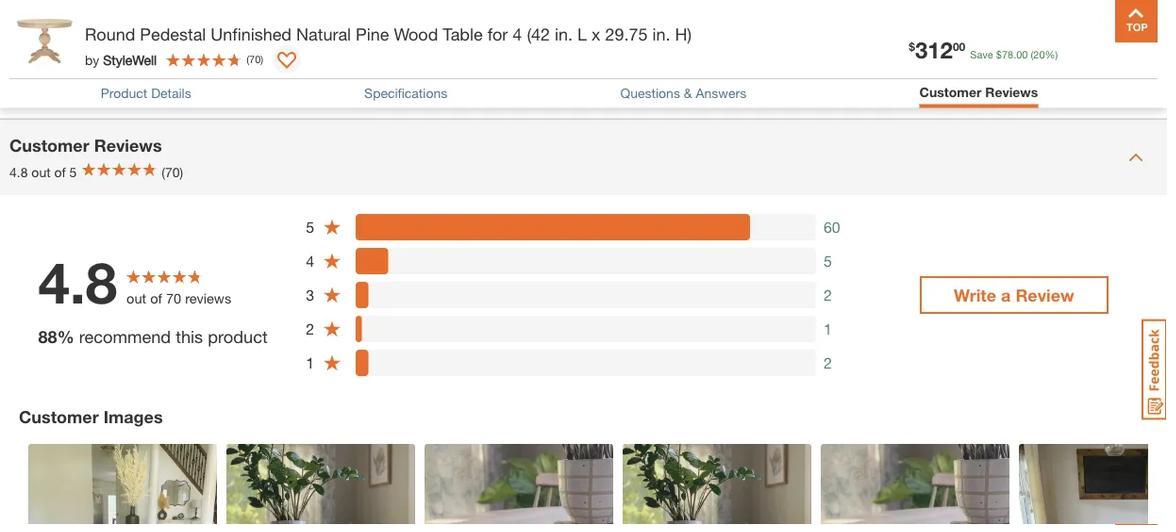 Task type: vqa. For each thing, say whether or not it's contained in the screenshot.
2nd open arrow icon from the right
no



Task type: describe. For each thing, give the bounding box(es) containing it.
product
[[208, 327, 268, 348]]

)
[[261, 53, 264, 66]]

$ 312 00 save $ 78 . 00 ( 20 %)
[[909, 36, 1059, 63]]

2 vertical spatial customer
[[19, 407, 99, 428]]

2 vertical spatial 1
[[306, 354, 315, 372]]

( 70 )
[[247, 53, 264, 66]]

a
[[1002, 285, 1012, 305]]

0 vertical spatial out
[[31, 165, 51, 180]]

1 vertical spatial customer
[[9, 135, 89, 155]]

1 vertical spatial 5
[[306, 218, 315, 236]]

x
[[592, 24, 601, 44]]

star icon image for 3
[[323, 286, 342, 305]]

1 vertical spatial reviews
[[94, 135, 162, 155]]

star icon image for 5
[[323, 218, 342, 237]]

images
[[104, 407, 163, 428]]

star icon image for 4
[[323, 252, 342, 271]]

stylewell
[[103, 52, 157, 67]]

showing
[[530, 72, 581, 87]]

0 vertical spatial of
[[608, 72, 620, 87]]

star icon image for 1
[[323, 354, 342, 373]]

write a review
[[955, 285, 1075, 305]]

out of 70 reviews
[[127, 290, 231, 306]]

round
[[85, 24, 135, 44]]

29
[[623, 72, 638, 87]]

0 vertical spatial customer reviews
[[920, 84, 1039, 100]]

1 horizontal spatial 00
[[1017, 48, 1029, 60]]

l
[[578, 24, 587, 44]]

3 inside navigation
[[584, 20, 593, 40]]

88 % recommend this product
[[38, 327, 268, 348]]

%
[[57, 327, 74, 348]]

pine
[[356, 24, 389, 44]]

1 horizontal spatial $
[[997, 48, 1003, 60]]

unfinished
[[211, 24, 292, 44]]

0 vertical spatial customer
[[920, 84, 982, 100]]

&
[[684, 86, 693, 101]]

customer images
[[19, 407, 163, 428]]

review
[[1016, 285, 1075, 305]]

1 in. from the left
[[555, 24, 573, 44]]

29.75
[[606, 24, 648, 44]]

2 link
[[517, 10, 564, 50]]

60
[[824, 218, 841, 236]]

0 vertical spatial 1
[[585, 72, 592, 87]]

( inside the "$ 312 00 save $ 78 . 00 ( 20 %)"
[[1031, 48, 1034, 60]]

product details
[[101, 86, 191, 101]]

1 vertical spatial 3
[[306, 286, 315, 304]]

top button
[[1116, 0, 1158, 42]]

star icon image for 2
[[323, 320, 342, 339]]

1 vertical spatial 1
[[824, 320, 833, 338]]

for
[[488, 24, 508, 44]]

round pedestal unfinished natural pine wood table for 4 (42 in. l x 29.75 in. h)
[[85, 24, 692, 44]]

display image
[[278, 52, 297, 71]]

product
[[101, 86, 148, 101]]

this
[[176, 327, 203, 348]]

details
[[151, 86, 191, 101]]

312
[[916, 36, 954, 63]]



Task type: locate. For each thing, give the bounding box(es) containing it.
customer up 4.8 out of 5 at the left top
[[9, 135, 89, 155]]

00 right 78
[[1017, 48, 1029, 60]]

navigation
[[468, 0, 700, 70]]

in. left l
[[555, 24, 573, 44]]

0 vertical spatial 4.8
[[9, 165, 28, 180]]

0 horizontal spatial 4.8
[[9, 165, 28, 180]]

0 horizontal spatial $
[[909, 40, 916, 53]]

0 vertical spatial 3
[[584, 20, 593, 40]]

1 vertical spatial 70
[[166, 290, 181, 306]]

1 vertical spatial 4.8
[[38, 248, 117, 316]]

0 vertical spatial 70
[[249, 53, 261, 66]]

( left ')'
[[247, 53, 249, 66]]

questions & answers button
[[621, 86, 747, 101], [621, 86, 747, 101]]

3 star icon image from the top
[[323, 286, 342, 305]]

2 vertical spatial of
[[150, 290, 162, 306]]

showing 1 - 4 of 29
[[530, 72, 638, 87]]

1 horizontal spatial reviews
[[986, 84, 1039, 100]]

1 vertical spatial out
[[127, 290, 146, 306]]

customer left the images
[[19, 407, 99, 428]]

out
[[31, 165, 51, 180], [127, 290, 146, 306]]

0 horizontal spatial (
[[247, 53, 249, 66]]

4 star icon image from the top
[[323, 320, 342, 339]]

1 horizontal spatial (
[[1031, 48, 1034, 60]]

3 link
[[565, 10, 612, 50]]

2 vertical spatial 5
[[824, 252, 833, 270]]

customer
[[920, 84, 982, 100], [9, 135, 89, 155], [19, 407, 99, 428]]

5
[[69, 165, 77, 180], [306, 218, 315, 236], [824, 252, 833, 270]]

0 horizontal spatial of
[[54, 165, 66, 180]]

0 horizontal spatial 3
[[306, 286, 315, 304]]

2 horizontal spatial 1
[[824, 320, 833, 338]]

1 vertical spatial of
[[54, 165, 66, 180]]

customer reviews down the save
[[920, 84, 1039, 100]]

78
[[1003, 48, 1014, 60]]

.
[[1014, 48, 1017, 60]]

88
[[38, 327, 57, 348]]

0 horizontal spatial customer reviews
[[9, 135, 162, 155]]

4.8
[[9, 165, 28, 180], [38, 248, 117, 316]]

write a review button
[[920, 276, 1109, 314]]

1 horizontal spatial in.
[[653, 24, 671, 44]]

4.8 out of 5
[[9, 165, 77, 180]]

5 star icon image from the top
[[323, 354, 342, 373]]

reviews
[[986, 84, 1039, 100], [94, 135, 162, 155]]

2 horizontal spatial of
[[608, 72, 620, 87]]

by
[[85, 52, 99, 67]]

(70)
[[162, 165, 183, 180]]

-
[[592, 72, 597, 87]]

save
[[971, 48, 994, 60]]

4
[[632, 20, 642, 40], [513, 24, 522, 44], [597, 72, 605, 87], [306, 252, 315, 270]]

customer down the 312
[[920, 84, 982, 100]]

of
[[608, 72, 620, 87], [54, 165, 66, 180], [150, 290, 162, 306]]

( right . on the top right
[[1031, 48, 1034, 60]]

0 horizontal spatial 5
[[69, 165, 77, 180]]

recommend
[[79, 327, 171, 348]]

1 vertical spatial customer reviews
[[9, 135, 162, 155]]

product image image
[[14, 9, 76, 71]]

$ left the save
[[909, 40, 916, 53]]

4 link
[[613, 10, 660, 50]]

2 star icon image from the top
[[323, 252, 342, 271]]

wood
[[394, 24, 438, 44]]

product details button
[[101, 86, 191, 101], [101, 86, 191, 101]]

4.8 for 4.8
[[38, 248, 117, 316]]

0 horizontal spatial 00
[[954, 40, 966, 53]]

1 horizontal spatial 1
[[585, 72, 592, 87]]

1 horizontal spatial 4.8
[[38, 248, 117, 316]]

h)
[[676, 24, 692, 44]]

0 vertical spatial reviews
[[986, 84, 1039, 100]]

$
[[909, 40, 916, 53], [997, 48, 1003, 60]]

0 horizontal spatial reviews
[[94, 135, 162, 155]]

questions & answers
[[621, 86, 747, 101]]

3
[[584, 20, 593, 40], [306, 286, 315, 304]]

in. left h)
[[653, 24, 671, 44]]

70 left the reviews
[[166, 290, 181, 306]]

star icon image
[[323, 218, 342, 237], [323, 252, 342, 271], [323, 286, 342, 305], [323, 320, 342, 339], [323, 354, 342, 373]]

write
[[955, 285, 997, 305]]

70 down unfinished
[[249, 53, 261, 66]]

table
[[443, 24, 483, 44]]

reviews down . on the top right
[[986, 84, 1039, 100]]

questions
[[621, 86, 681, 101]]

natural
[[297, 24, 351, 44]]

1 horizontal spatial 3
[[584, 20, 593, 40]]

reviews
[[185, 290, 231, 306]]

by stylewell
[[85, 52, 157, 67]]

answers
[[696, 86, 747, 101]]

0 vertical spatial 5
[[69, 165, 77, 180]]

1 horizontal spatial 70
[[249, 53, 261, 66]]

customer reviews up 4.8 out of 5 at the left top
[[9, 135, 162, 155]]

pedestal
[[140, 24, 206, 44]]

$ left . on the top right
[[997, 48, 1003, 60]]

0 horizontal spatial out
[[31, 165, 51, 180]]

(
[[1031, 48, 1034, 60], [247, 53, 249, 66]]

20
[[1034, 48, 1046, 60]]

%)
[[1046, 48, 1059, 60]]

caret image
[[1129, 150, 1144, 165]]

4.8 for 4.8 out of 5
[[9, 165, 28, 180]]

70
[[249, 53, 261, 66], [166, 290, 181, 306]]

(42
[[527, 24, 551, 44]]

navigation containing 2
[[468, 0, 700, 70]]

1 horizontal spatial out
[[127, 290, 146, 306]]

0 horizontal spatial 1
[[306, 354, 315, 372]]

in.
[[555, 24, 573, 44], [653, 24, 671, 44]]

specifications
[[364, 86, 448, 101]]

customer reviews
[[920, 84, 1039, 100], [9, 135, 162, 155]]

1 horizontal spatial of
[[150, 290, 162, 306]]

reviews down the "product"
[[94, 135, 162, 155]]

00
[[954, 40, 966, 53], [1017, 48, 1029, 60]]

1 horizontal spatial 5
[[306, 218, 315, 236]]

2
[[536, 20, 545, 40], [824, 286, 833, 304], [306, 320, 315, 338], [824, 354, 833, 372]]

2 in. from the left
[[653, 24, 671, 44]]

2 horizontal spatial 5
[[824, 252, 833, 270]]

1
[[585, 72, 592, 87], [824, 320, 833, 338], [306, 354, 315, 372]]

customer reviews button
[[920, 84, 1039, 103], [920, 84, 1039, 100]]

1 star icon image from the top
[[323, 218, 342, 237]]

feedback link image
[[1142, 319, 1168, 421]]

0 horizontal spatial 70
[[166, 290, 181, 306]]

0 horizontal spatial in.
[[555, 24, 573, 44]]

specifications button
[[364, 86, 448, 101], [364, 86, 448, 101]]

1 horizontal spatial customer reviews
[[920, 84, 1039, 100]]

00 left the save
[[954, 40, 966, 53]]



